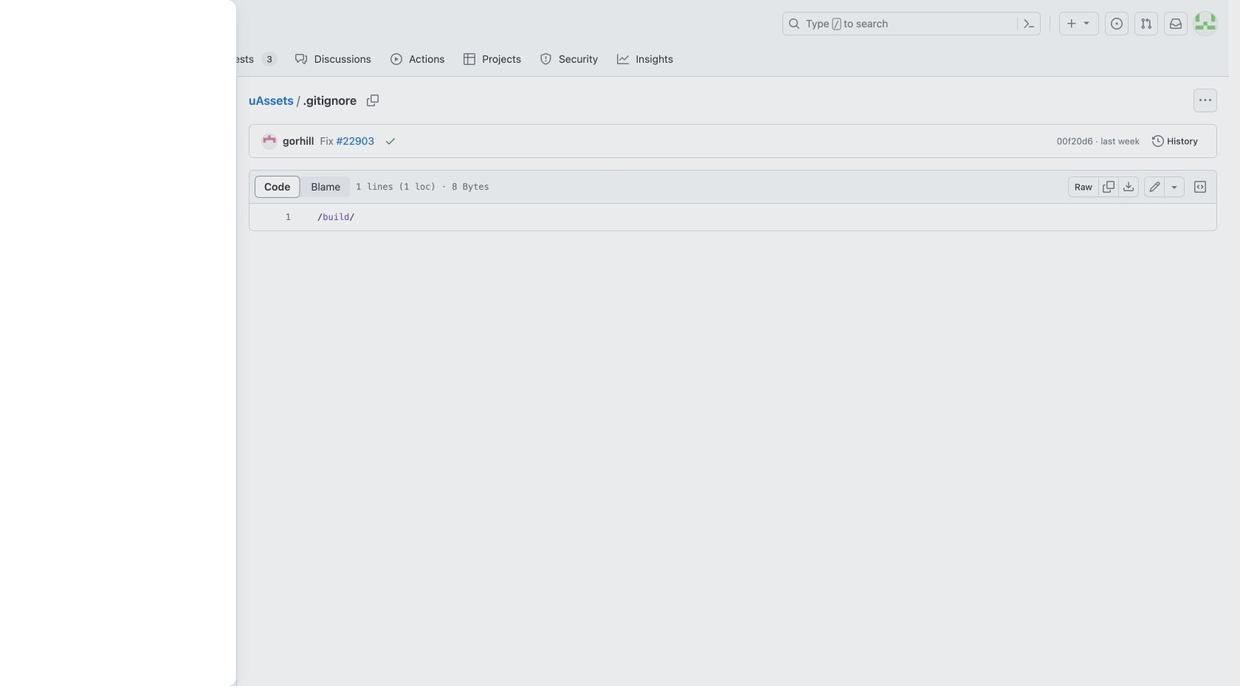 Task type: locate. For each thing, give the bounding box(es) containing it.
download raw content image
[[1124, 181, 1135, 193]]

copy raw content image
[[1104, 181, 1115, 193]]

command palette image
[[1024, 18, 1036, 30]]

triangle down image
[[1081, 17, 1093, 28]]

open symbols panel tooltip
[[1191, 177, 1211, 197]]

issue opened image
[[1112, 18, 1124, 30]]

git pull request image
[[1141, 18, 1153, 30]]



Task type: vqa. For each thing, say whether or not it's contained in the screenshot.
middle dot fill image
no



Task type: describe. For each thing, give the bounding box(es) containing it.
history image
[[1153, 135, 1165, 147]]

plus image
[[1067, 18, 1078, 30]]

notifications image
[[1171, 18, 1183, 30]]

edit file image
[[1150, 181, 1162, 193]]

copy path image
[[367, 95, 379, 106]]

more edit options image
[[1169, 181, 1181, 193]]

file view element
[[255, 176, 351, 198]]

draggable pane splitter slider
[[235, 77, 239, 686]]

check image
[[385, 135, 397, 147]]

more file actions image
[[1200, 95, 1212, 106]]



